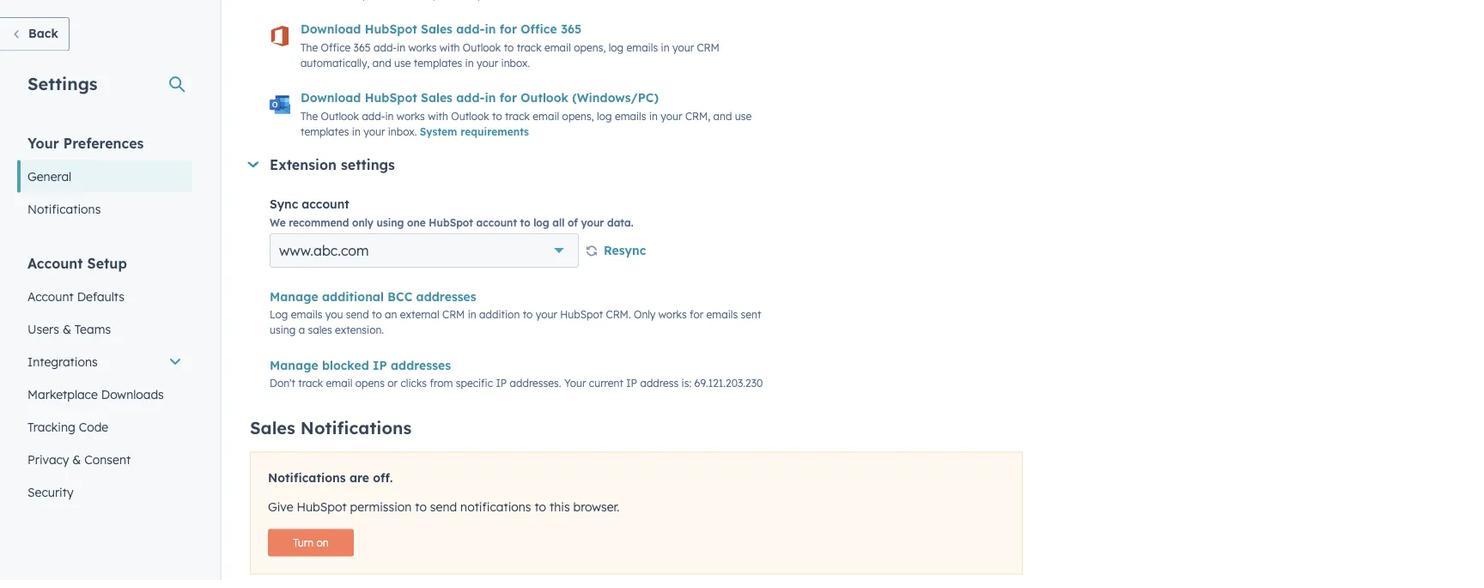 Task type: vqa. For each thing, say whether or not it's contained in the screenshot.
the "track" to the top
yes



Task type: describe. For each thing, give the bounding box(es) containing it.
use inside the download hubspot sales add-in for office 365 the office 365 add-in works with outlook to track email opens, log emails in your crm automatically, and use templates in your inbox.
[[394, 57, 411, 69]]

privacy
[[27, 452, 69, 467]]

teams
[[75, 322, 111, 337]]

users & teams link
[[17, 313, 192, 346]]

resync
[[604, 243, 646, 258]]

track inside the outlook add-in works with outlook to track email opens, log emails in your crm, and use templates in your inbox.
[[505, 110, 530, 123]]

marketplace
[[27, 387, 98, 402]]

code
[[79, 419, 108, 435]]

works inside the download hubspot sales add-in for office 365 the office 365 add-in works with outlook to track email opens, log emails in your crm automatically, and use templates in your inbox.
[[408, 41, 437, 54]]

you
[[325, 309, 343, 321]]

your inside "manage additional bcc addresses log emails you send to an external crm in addition to your hubspot crm. only works for emails sent using a sales extension."
[[536, 309, 557, 321]]

security
[[27, 485, 74, 500]]

privacy & consent link
[[17, 444, 192, 476]]

your preferences
[[27, 134, 144, 152]]

users & teams
[[27, 322, 111, 337]]

track inside the download hubspot sales add-in for office 365 the office 365 add-in works with outlook to track email opens, log emails in your crm automatically, and use templates in your inbox.
[[517, 41, 542, 54]]

is:
[[681, 377, 691, 390]]

downloads
[[101, 387, 164, 402]]

hubspot for office
[[365, 22, 417, 37]]

the inside the download hubspot sales add-in for office 365 the office 365 add-in works with outlook to track email opens, log emails in your crm automatically, and use templates in your inbox.
[[301, 41, 318, 54]]

setup
[[87, 255, 127, 272]]

of
[[568, 216, 578, 229]]

the inside the outlook add-in works with outlook to track email opens, log emails in your crm, and use templates in your inbox.
[[301, 110, 318, 123]]

69.121.203.230
[[694, 377, 763, 390]]

resync button
[[586, 241, 646, 263]]

1 vertical spatial send
[[430, 500, 457, 515]]

your up download hubspot sales add-in for outlook (windows/pc)
[[477, 57, 498, 69]]

turn
[[293, 537, 314, 550]]

system requirements
[[420, 125, 529, 138]]

external
[[400, 309, 439, 321]]

to inside the outlook add-in works with outlook to track email opens, log emails in your crm, and use templates in your inbox.
[[492, 110, 502, 123]]

manage blocked ip addresses don't track email opens or clicks from specific ip addresses. your current ip address is: 69.121.203.230
[[270, 358, 763, 390]]

templates inside the download hubspot sales add-in for office 365 the office 365 add-in works with outlook to track email opens, log emails in your crm automatically, and use templates in your inbox.
[[414, 57, 462, 69]]

with inside the outlook add-in works with outlook to track email opens, log emails in your crm, and use templates in your inbox.
[[428, 110, 448, 123]]

hubspot for outlook
[[365, 90, 417, 105]]

manage additional bcc addresses log emails you send to an external crm in addition to your hubspot crm. only works for emails sent using a sales extension.
[[270, 289, 761, 337]]

account for account setup
[[27, 255, 83, 272]]

download hubspot sales add-in for outlook (windows/pc) button
[[301, 88, 659, 108]]

outlook up extension settings on the top of page
[[321, 110, 359, 123]]

and inside the download hubspot sales add-in for office 365 the office 365 add-in works with outlook to track email opens, log emails in your crm automatically, and use templates in your inbox.
[[373, 57, 391, 69]]

tracking code link
[[17, 411, 192, 444]]

sent
[[741, 309, 761, 321]]

manage additional bcc addresses button
[[270, 287, 476, 307]]

to right permission at the bottom left
[[415, 500, 427, 515]]

manage blocked ip addresses button
[[270, 355, 451, 376]]

settings
[[341, 157, 395, 174]]

using inside sync account we recommend only using one hubspot account to log all of your data.
[[377, 216, 404, 229]]

from
[[430, 377, 453, 390]]

2 horizontal spatial ip
[[626, 377, 637, 390]]

system
[[420, 125, 457, 138]]

hubspot inside "manage additional bcc addresses log emails you send to an external crm in addition to your hubspot crm. only works for emails sent using a sales extension."
[[560, 309, 603, 321]]

only
[[352, 216, 374, 229]]

manage for manage blocked ip addresses
[[270, 358, 318, 373]]

0 vertical spatial office
[[521, 22, 557, 37]]

extension settings button
[[247, 157, 1450, 174]]

sales for office
[[421, 22, 453, 37]]

back
[[28, 26, 58, 41]]

addresses.
[[510, 377, 561, 390]]

outlook inside button
[[521, 90, 568, 105]]

turn on
[[293, 537, 329, 550]]

emails left sent
[[706, 309, 738, 321]]

current
[[589, 377, 623, 390]]

extension.
[[335, 324, 384, 337]]

add- up download hubspot sales add-in for outlook (windows/pc)
[[456, 22, 485, 37]]

give
[[268, 500, 293, 515]]

bcc
[[388, 289, 412, 304]]

log
[[270, 309, 288, 321]]

marketplace downloads
[[27, 387, 164, 402]]

crm.
[[606, 309, 631, 321]]

account for account defaults
[[27, 289, 74, 304]]

add- inside the outlook add-in works with outlook to track email opens, log emails in your crm, and use templates in your inbox.
[[362, 110, 385, 123]]

templates inside the outlook add-in works with outlook to track email opens, log emails in your crm, and use templates in your inbox.
[[301, 125, 349, 138]]

caret image
[[248, 162, 259, 168]]

inbox. inside the outlook add-in works with outlook to track email opens, log emails in your crm, and use templates in your inbox.
[[388, 125, 417, 138]]

outlook up 'system requirements'
[[451, 110, 489, 123]]

inbox. inside the download hubspot sales add-in for office 365 the office 365 add-in works with outlook to track email opens, log emails in your crm automatically, and use templates in your inbox.
[[501, 57, 530, 69]]

on
[[316, 537, 329, 550]]

works inside "manage additional bcc addresses log emails you send to an external crm in addition to your hubspot crm. only works for emails sent using a sales extension."
[[658, 309, 687, 321]]

sales for outlook
[[421, 90, 453, 105]]

download hubspot sales add-in for office 365 the office 365 add-in works with outlook to track email opens, log emails in your crm automatically, and use templates in your inbox.
[[301, 22, 719, 69]]

works inside the outlook add-in works with outlook to track email opens, log emails in your crm, and use templates in your inbox.
[[397, 110, 425, 123]]

account defaults link
[[17, 280, 192, 313]]

or
[[388, 377, 398, 390]]

your left crm,
[[661, 110, 682, 123]]

emails up a
[[291, 309, 322, 321]]

general link
[[17, 160, 192, 193]]

account setup
[[27, 255, 127, 272]]

settings
[[27, 73, 97, 94]]

0 vertical spatial 365
[[561, 22, 582, 37]]

permission
[[350, 500, 412, 515]]

sales notifications
[[250, 417, 412, 439]]

back link
[[0, 17, 69, 51]]

data.
[[607, 216, 633, 229]]

notifications link
[[17, 193, 192, 225]]

recommend
[[289, 216, 349, 229]]

general
[[27, 169, 71, 184]]

your preferences element
[[17, 134, 192, 225]]

hubspot inside sync account we recommend only using one hubspot account to log all of your data.
[[429, 216, 473, 229]]

1 horizontal spatial ip
[[496, 377, 507, 390]]

with inside the download hubspot sales add-in for office 365 the office 365 add-in works with outlook to track email opens, log emails in your crm automatically, and use templates in your inbox.
[[439, 41, 460, 54]]

opens, inside the download hubspot sales add-in for office 365 the office 365 add-in works with outlook to track email opens, log emails in your crm automatically, and use templates in your inbox.
[[574, 41, 606, 54]]

this
[[550, 500, 570, 515]]

(windows/pc)
[[572, 90, 659, 105]]

preferences
[[63, 134, 144, 152]]

privacy & consent
[[27, 452, 131, 467]]

to inside sync account we recommend only using one hubspot account to log all of your data.
[[520, 216, 530, 229]]

are
[[349, 470, 369, 485]]

notifications are off.
[[268, 470, 393, 485]]

don't
[[270, 377, 295, 390]]

only
[[634, 309, 656, 321]]

browser.
[[573, 500, 620, 515]]



Task type: locate. For each thing, give the bounding box(es) containing it.
1 vertical spatial office
[[321, 41, 351, 54]]

0 vertical spatial opens,
[[574, 41, 606, 54]]

0 vertical spatial sales
[[421, 22, 453, 37]]

outlook up the outlook add-in works with outlook to track email opens, log emails in your crm, and use templates in your inbox. on the top of the page
[[521, 90, 568, 105]]

notifications for notifications
[[27, 201, 101, 216]]

0 horizontal spatial crm
[[442, 309, 465, 321]]

track right don't
[[298, 377, 323, 390]]

0 vertical spatial email
[[544, 41, 571, 54]]

0 vertical spatial crm
[[697, 41, 719, 54]]

your up settings
[[363, 125, 385, 138]]

turn on button
[[268, 530, 354, 557]]

outlook inside the download hubspot sales add-in for office 365 the office 365 add-in works with outlook to track email opens, log emails in your crm automatically, and use templates in your inbox.
[[463, 41, 501, 54]]

outlook down download hubspot sales add-in for office 365 button
[[463, 41, 501, 54]]

emails up (windows/pc)
[[626, 41, 658, 54]]

sync account element
[[270, 234, 1450, 270]]

& right privacy
[[72, 452, 81, 467]]

1 vertical spatial works
[[397, 110, 425, 123]]

marketplace downloads link
[[17, 378, 192, 411]]

manage up don't
[[270, 358, 318, 373]]

for for office
[[500, 22, 517, 37]]

works right only
[[658, 309, 687, 321]]

0 vertical spatial templates
[[414, 57, 462, 69]]

1 vertical spatial track
[[505, 110, 530, 123]]

1 horizontal spatial crm
[[697, 41, 719, 54]]

sales
[[421, 22, 453, 37], [421, 90, 453, 105], [250, 417, 295, 439]]

download for download hubspot sales add-in for office 365 the office 365 add-in works with outlook to track email opens, log emails in your crm automatically, and use templates in your inbox.
[[301, 22, 361, 37]]

consent
[[84, 452, 131, 467]]

manage inside manage blocked ip addresses don't track email opens or clicks from specific ip addresses. your current ip address is: 69.121.203.230
[[270, 358, 318, 373]]

0 vertical spatial manage
[[270, 289, 318, 304]]

1 vertical spatial addresses
[[391, 358, 451, 373]]

log inside the outlook add-in works with outlook to track email opens, log emails in your crm, and use templates in your inbox.
[[597, 110, 612, 123]]

0 vertical spatial inbox.
[[501, 57, 530, 69]]

notifications down "opens"
[[300, 417, 412, 439]]

an
[[385, 309, 397, 321]]

track up download hubspot sales add-in for outlook (windows/pc)
[[517, 41, 542, 54]]

hubspot inside the download hubspot sales add-in for office 365 the office 365 add-in works with outlook to track email opens, log emails in your crm automatically, and use templates in your inbox.
[[365, 22, 417, 37]]

crm up crm,
[[697, 41, 719, 54]]

hubspot inside button
[[365, 90, 417, 105]]

sales up download hubspot sales add-in for outlook (windows/pc)
[[421, 22, 453, 37]]

hubspot left crm. at the left bottom of page
[[560, 309, 603, 321]]

0 horizontal spatial &
[[63, 322, 71, 337]]

sales down don't
[[250, 417, 295, 439]]

1 vertical spatial templates
[[301, 125, 349, 138]]

track up requirements
[[505, 110, 530, 123]]

the up "automatically,"
[[301, 41, 318, 54]]

&
[[63, 322, 71, 337], [72, 452, 81, 467]]

emails
[[626, 41, 658, 54], [615, 110, 646, 123], [291, 309, 322, 321], [706, 309, 738, 321]]

addresses up 'clicks'
[[391, 358, 451, 373]]

0 horizontal spatial account
[[302, 197, 349, 212]]

opens, up (windows/pc)
[[574, 41, 606, 54]]

account up recommend
[[302, 197, 349, 212]]

templates
[[414, 57, 462, 69], [301, 125, 349, 138]]

2 manage from the top
[[270, 358, 318, 373]]

2 vertical spatial log
[[533, 216, 549, 229]]

www.abc.com button
[[270, 234, 579, 268]]

email down blocked
[[326, 377, 352, 390]]

1 vertical spatial with
[[428, 110, 448, 123]]

extension
[[270, 157, 337, 174]]

0 horizontal spatial templates
[[301, 125, 349, 138]]

with up system
[[428, 110, 448, 123]]

download up "automatically,"
[[301, 22, 361, 37]]

addresses for manage additional bcc addresses
[[416, 289, 476, 304]]

notifications up give
[[268, 470, 346, 485]]

download down "automatically,"
[[301, 90, 361, 105]]

off.
[[373, 470, 393, 485]]

manage for manage additional bcc addresses
[[270, 289, 318, 304]]

& for privacy
[[72, 452, 81, 467]]

add- inside button
[[456, 90, 485, 105]]

your
[[672, 41, 694, 54], [477, 57, 498, 69], [661, 110, 682, 123], [363, 125, 385, 138], [581, 216, 604, 229], [536, 309, 557, 321]]

2 vertical spatial track
[[298, 377, 323, 390]]

to up requirements
[[492, 110, 502, 123]]

blocked
[[322, 358, 369, 373]]

1 download from the top
[[301, 22, 361, 37]]

0 vertical spatial account
[[302, 197, 349, 212]]

0 horizontal spatial and
[[373, 57, 391, 69]]

1 vertical spatial manage
[[270, 358, 318, 373]]

0 horizontal spatial your
[[27, 134, 59, 152]]

crm right external
[[442, 309, 465, 321]]

your
[[27, 134, 59, 152], [564, 377, 586, 390]]

2 vertical spatial sales
[[250, 417, 295, 439]]

0 vertical spatial account
[[27, 255, 83, 272]]

download inside the download hubspot sales add-in for office 365 the office 365 add-in works with outlook to track email opens, log emails in your crm automatically, and use templates in your inbox.
[[301, 22, 361, 37]]

outlook
[[463, 41, 501, 54], [521, 90, 568, 105], [321, 110, 359, 123], [451, 110, 489, 123]]

using down log
[[270, 324, 296, 337]]

and
[[373, 57, 391, 69], [713, 110, 732, 123]]

download for download hubspot sales add-in for outlook (windows/pc)
[[301, 90, 361, 105]]

requirements
[[460, 125, 529, 138]]

1 vertical spatial crm
[[442, 309, 465, 321]]

2 vertical spatial works
[[658, 309, 687, 321]]

send up extension.
[[346, 309, 369, 321]]

and right "automatically,"
[[373, 57, 391, 69]]

add- up settings
[[362, 110, 385, 123]]

1 vertical spatial use
[[735, 110, 752, 123]]

0 horizontal spatial 365
[[353, 41, 371, 54]]

0 vertical spatial download
[[301, 22, 361, 37]]

1 vertical spatial log
[[597, 110, 612, 123]]

tracking code
[[27, 419, 108, 435]]

your inside manage blocked ip addresses don't track email opens or clicks from specific ip addresses. your current ip address is: 69.121.203.230
[[564, 377, 586, 390]]

manage
[[270, 289, 318, 304], [270, 358, 318, 373]]

to inside the download hubspot sales add-in for office 365 the office 365 add-in works with outlook to track email opens, log emails in your crm automatically, and use templates in your inbox.
[[504, 41, 514, 54]]

the up extension
[[301, 110, 318, 123]]

your up crm,
[[672, 41, 694, 54]]

your right 'of'
[[581, 216, 604, 229]]

0 vertical spatial using
[[377, 216, 404, 229]]

1 vertical spatial account
[[27, 289, 74, 304]]

1 horizontal spatial office
[[521, 22, 557, 37]]

hubspot down notifications are off.
[[297, 500, 347, 515]]

log left all
[[533, 216, 549, 229]]

1 vertical spatial and
[[713, 110, 732, 123]]

for inside the download hubspot sales add-in for office 365 the office 365 add-in works with outlook to track email opens, log emails in your crm automatically, and use templates in your inbox.
[[500, 22, 517, 37]]

download hubspot sales add-in for office 365 button
[[301, 19, 582, 40]]

0 vertical spatial track
[[517, 41, 542, 54]]

the outlook add-in works with outlook to track email opens, log emails in your crm, and use templates in your inbox.
[[301, 110, 752, 138]]

track inside manage blocked ip addresses don't track email opens or clicks from specific ip addresses. your current ip address is: 69.121.203.230
[[298, 377, 323, 390]]

use inside the outlook add-in works with outlook to track email opens, log emails in your crm, and use templates in your inbox.
[[735, 110, 752, 123]]

0 horizontal spatial office
[[321, 41, 351, 54]]

for for outlook
[[500, 90, 517, 105]]

add- up the system requirements button
[[456, 90, 485, 105]]

to left all
[[520, 216, 530, 229]]

log
[[609, 41, 624, 54], [597, 110, 612, 123], [533, 216, 549, 229]]

365 up (windows/pc)
[[561, 22, 582, 37]]

opens, inside the outlook add-in works with outlook to track email opens, log emails in your crm, and use templates in your inbox.
[[562, 110, 594, 123]]

0 vertical spatial notifications
[[27, 201, 101, 216]]

1 vertical spatial sales
[[421, 90, 453, 105]]

account up 'users'
[[27, 289, 74, 304]]

2 vertical spatial notifications
[[268, 470, 346, 485]]

crm
[[697, 41, 719, 54], [442, 309, 465, 321]]

& right 'users'
[[63, 322, 71, 337]]

notifications inside your preferences element
[[27, 201, 101, 216]]

sales inside the download hubspot sales add-in for office 365 the office 365 add-in works with outlook to track email opens, log emails in your crm automatically, and use templates in your inbox.
[[421, 22, 453, 37]]

crm inside the download hubspot sales add-in for office 365 the office 365 add-in works with outlook to track email opens, log emails in your crm automatically, and use templates in your inbox.
[[697, 41, 719, 54]]

0 vertical spatial &
[[63, 322, 71, 337]]

account defaults
[[27, 289, 124, 304]]

for inside "manage additional bcc addresses log emails you send to an external crm in addition to your hubspot crm. only works for emails sent using a sales extension."
[[690, 309, 703, 321]]

1 vertical spatial account
[[476, 216, 517, 229]]

for up the outlook add-in works with outlook to track email opens, log emails in your crm, and use templates in your inbox. on the top of the page
[[500, 90, 517, 105]]

opens,
[[574, 41, 606, 54], [562, 110, 594, 123]]

hubspot for to
[[297, 500, 347, 515]]

all
[[552, 216, 565, 229]]

1 horizontal spatial 365
[[561, 22, 582, 37]]

sync
[[270, 197, 298, 212]]

1 vertical spatial 365
[[353, 41, 371, 54]]

security link
[[17, 476, 192, 509]]

users
[[27, 322, 59, 337]]

1 horizontal spatial send
[[430, 500, 457, 515]]

defaults
[[77, 289, 124, 304]]

opens
[[355, 377, 385, 390]]

account left all
[[476, 216, 517, 229]]

0 horizontal spatial using
[[270, 324, 296, 337]]

automatically,
[[301, 57, 370, 69]]

emails down (windows/pc)
[[615, 110, 646, 123]]

email down download hubspot sales add-in for outlook (windows/pc) button
[[533, 110, 559, 123]]

your left the current
[[564, 377, 586, 390]]

2 vertical spatial for
[[690, 309, 703, 321]]

with
[[439, 41, 460, 54], [428, 110, 448, 123]]

0 vertical spatial and
[[373, 57, 391, 69]]

manage up log
[[270, 289, 318, 304]]

to
[[504, 41, 514, 54], [492, 110, 502, 123], [520, 216, 530, 229], [372, 309, 382, 321], [523, 309, 533, 321], [415, 500, 427, 515], [535, 500, 546, 515]]

sales inside button
[[421, 90, 453, 105]]

extension settings
[[270, 157, 395, 174]]

addresses inside "manage additional bcc addresses log emails you send to an external crm in addition to your hubspot crm. only works for emails sent using a sales extension."
[[416, 289, 476, 304]]

notifications down general
[[27, 201, 101, 216]]

ip right specific
[[496, 377, 507, 390]]

log inside the download hubspot sales add-in for office 365 the office 365 add-in works with outlook to track email opens, log emails in your crm automatically, and use templates in your inbox.
[[609, 41, 624, 54]]

1 vertical spatial download
[[301, 90, 361, 105]]

email
[[544, 41, 571, 54], [533, 110, 559, 123], [326, 377, 352, 390]]

give hubspot permission to send notifications to this browser.
[[268, 500, 620, 515]]

sync account we recommend only using one hubspot account to log all of your data.
[[270, 197, 633, 229]]

1 manage from the top
[[270, 289, 318, 304]]

your inside sync account we recommend only using one hubspot account to log all of your data.
[[581, 216, 604, 229]]

0 vertical spatial addresses
[[416, 289, 476, 304]]

send left notifications
[[430, 500, 457, 515]]

use right crm,
[[735, 110, 752, 123]]

inbox. up download hubspot sales add-in for outlook (windows/pc)
[[501, 57, 530, 69]]

and right crm,
[[713, 110, 732, 123]]

1 vertical spatial notifications
[[300, 417, 412, 439]]

additional
[[322, 289, 384, 304]]

emails inside the outlook add-in works with outlook to track email opens, log emails in your crm, and use templates in your inbox.
[[615, 110, 646, 123]]

inbox. left system
[[388, 125, 417, 138]]

templates up extension settings on the top of page
[[301, 125, 349, 138]]

address
[[640, 377, 679, 390]]

addresses for manage blocked ip addresses
[[391, 358, 451, 373]]

log inside sync account we recommend only using one hubspot account to log all of your data.
[[533, 216, 549, 229]]

works
[[408, 41, 437, 54], [397, 110, 425, 123], [658, 309, 687, 321]]

1 vertical spatial opens,
[[562, 110, 594, 123]]

0 vertical spatial your
[[27, 134, 59, 152]]

0 vertical spatial send
[[346, 309, 369, 321]]

your right addition
[[536, 309, 557, 321]]

account inside "account defaults" link
[[27, 289, 74, 304]]

1 account from the top
[[27, 255, 83, 272]]

1 the from the top
[[301, 41, 318, 54]]

works up system
[[397, 110, 425, 123]]

addition
[[479, 309, 520, 321]]

account up "account defaults"
[[27, 255, 83, 272]]

0 vertical spatial works
[[408, 41, 437, 54]]

email inside the outlook add-in works with outlook to track email opens, log emails in your crm, and use templates in your inbox.
[[533, 110, 559, 123]]

crm,
[[685, 110, 710, 123]]

download hubspot sales add-in for outlook (windows/pc)
[[301, 90, 659, 105]]

log up (windows/pc)
[[609, 41, 624, 54]]

integrations
[[27, 354, 98, 369]]

ip right the current
[[626, 377, 637, 390]]

log down (windows/pc)
[[597, 110, 612, 123]]

manage inside "manage additional bcc addresses log emails you send to an external crm in addition to your hubspot crm. only works for emails sent using a sales extension."
[[270, 289, 318, 304]]

1 horizontal spatial using
[[377, 216, 404, 229]]

crm inside "manage additional bcc addresses log emails you send to an external crm in addition to your hubspot crm. only works for emails sent using a sales extension."
[[442, 309, 465, 321]]

1 vertical spatial for
[[500, 90, 517, 105]]

notifications
[[27, 201, 101, 216], [300, 417, 412, 439], [268, 470, 346, 485]]

www.abc.com
[[279, 242, 369, 260]]

2 vertical spatial email
[[326, 377, 352, 390]]

one
[[407, 216, 426, 229]]

using left the 'one'
[[377, 216, 404, 229]]

1 horizontal spatial &
[[72, 452, 81, 467]]

2 the from the top
[[301, 110, 318, 123]]

365 up "automatically,"
[[353, 41, 371, 54]]

1 vertical spatial email
[[533, 110, 559, 123]]

to left the this
[[535, 500, 546, 515]]

2 account from the top
[[27, 289, 74, 304]]

for right only
[[690, 309, 703, 321]]

a
[[299, 324, 305, 337]]

specific
[[456, 377, 493, 390]]

email up the outlook add-in works with outlook to track email opens, log emails in your crm, and use templates in your inbox. on the top of the page
[[544, 41, 571, 54]]

addresses up external
[[416, 289, 476, 304]]

addresses inside manage blocked ip addresses don't track email opens or clicks from specific ip addresses. your current ip address is: 69.121.203.230
[[391, 358, 451, 373]]

to right addition
[[523, 309, 533, 321]]

0 vertical spatial log
[[609, 41, 624, 54]]

1 horizontal spatial and
[[713, 110, 732, 123]]

using inside "manage additional bcc addresses log emails you send to an external crm in addition to your hubspot crm. only works for emails sent using a sales extension."
[[270, 324, 296, 337]]

works down download hubspot sales add-in for office 365 button
[[408, 41, 437, 54]]

account setup element
[[17, 254, 192, 509]]

addresses
[[416, 289, 476, 304], [391, 358, 451, 373]]

0 horizontal spatial send
[[346, 309, 369, 321]]

1 horizontal spatial account
[[476, 216, 517, 229]]

with down download hubspot sales add-in for office 365 button
[[439, 41, 460, 54]]

your up general
[[27, 134, 59, 152]]

2 download from the top
[[301, 90, 361, 105]]

email inside the download hubspot sales add-in for office 365 the office 365 add-in works with outlook to track email opens, log emails in your crm automatically, and use templates in your inbox.
[[544, 41, 571, 54]]

& for users
[[63, 322, 71, 337]]

account
[[302, 197, 349, 212], [476, 216, 517, 229]]

use down download hubspot sales add-in for office 365 button
[[394, 57, 411, 69]]

in inside "manage additional bcc addresses log emails you send to an external crm in addition to your hubspot crm. only works for emails sent using a sales extension."
[[468, 309, 476, 321]]

0 horizontal spatial inbox.
[[388, 125, 417, 138]]

in inside button
[[485, 90, 496, 105]]

1 vertical spatial the
[[301, 110, 318, 123]]

and inside the outlook add-in works with outlook to track email opens, log emails in your crm, and use templates in your inbox.
[[713, 110, 732, 123]]

1 horizontal spatial your
[[564, 377, 586, 390]]

1 horizontal spatial inbox.
[[501, 57, 530, 69]]

1 vertical spatial &
[[72, 452, 81, 467]]

0 vertical spatial use
[[394, 57, 411, 69]]

notifications for notifications are off.
[[268, 470, 346, 485]]

download inside button
[[301, 90, 361, 105]]

tracking
[[27, 419, 75, 435]]

1 vertical spatial your
[[564, 377, 586, 390]]

to up download hubspot sales add-in for outlook (windows/pc)
[[504, 41, 514, 54]]

hubspot down "automatically,"
[[365, 90, 417, 105]]

in
[[485, 22, 496, 37], [397, 41, 405, 54], [661, 41, 669, 54], [465, 57, 474, 69], [485, 90, 496, 105], [385, 110, 394, 123], [649, 110, 658, 123], [352, 125, 361, 138], [468, 309, 476, 321]]

1 vertical spatial using
[[270, 324, 296, 337]]

0 vertical spatial the
[[301, 41, 318, 54]]

we
[[270, 216, 286, 229]]

for inside button
[[500, 90, 517, 105]]

0 vertical spatial with
[[439, 41, 460, 54]]

templates down download hubspot sales add-in for office 365 button
[[414, 57, 462, 69]]

hubspot right the 'one'
[[429, 216, 473, 229]]

hubspot up "automatically,"
[[365, 22, 417, 37]]

sales up system
[[421, 90, 453, 105]]

use
[[394, 57, 411, 69], [735, 110, 752, 123]]

system requirements button
[[420, 124, 529, 139]]

0 horizontal spatial ip
[[373, 358, 387, 373]]

1 horizontal spatial use
[[735, 110, 752, 123]]

send inside "manage additional bcc addresses log emails you send to an external crm in addition to your hubspot crm. only works for emails sent using a sales extension."
[[346, 309, 369, 321]]

track
[[517, 41, 542, 54], [505, 110, 530, 123], [298, 377, 323, 390]]

for up download hubspot sales add-in for outlook (windows/pc)
[[500, 22, 517, 37]]

add- down download hubspot sales add-in for office 365 button
[[374, 41, 397, 54]]

to left the an
[[372, 309, 382, 321]]

0 horizontal spatial use
[[394, 57, 411, 69]]

notifications
[[460, 500, 531, 515]]

integrations button
[[17, 346, 192, 378]]

0 vertical spatial for
[[500, 22, 517, 37]]

ip up "opens"
[[373, 358, 387, 373]]

opens, down (windows/pc)
[[562, 110, 594, 123]]

clicks
[[401, 377, 427, 390]]

emails inside the download hubspot sales add-in for office 365 the office 365 add-in works with outlook to track email opens, log emails in your crm automatically, and use templates in your inbox.
[[626, 41, 658, 54]]

1 horizontal spatial templates
[[414, 57, 462, 69]]

email inside manage blocked ip addresses don't track email opens or clicks from specific ip addresses. your current ip address is: 69.121.203.230
[[326, 377, 352, 390]]

inbox.
[[501, 57, 530, 69], [388, 125, 417, 138]]

1 vertical spatial inbox.
[[388, 125, 417, 138]]



